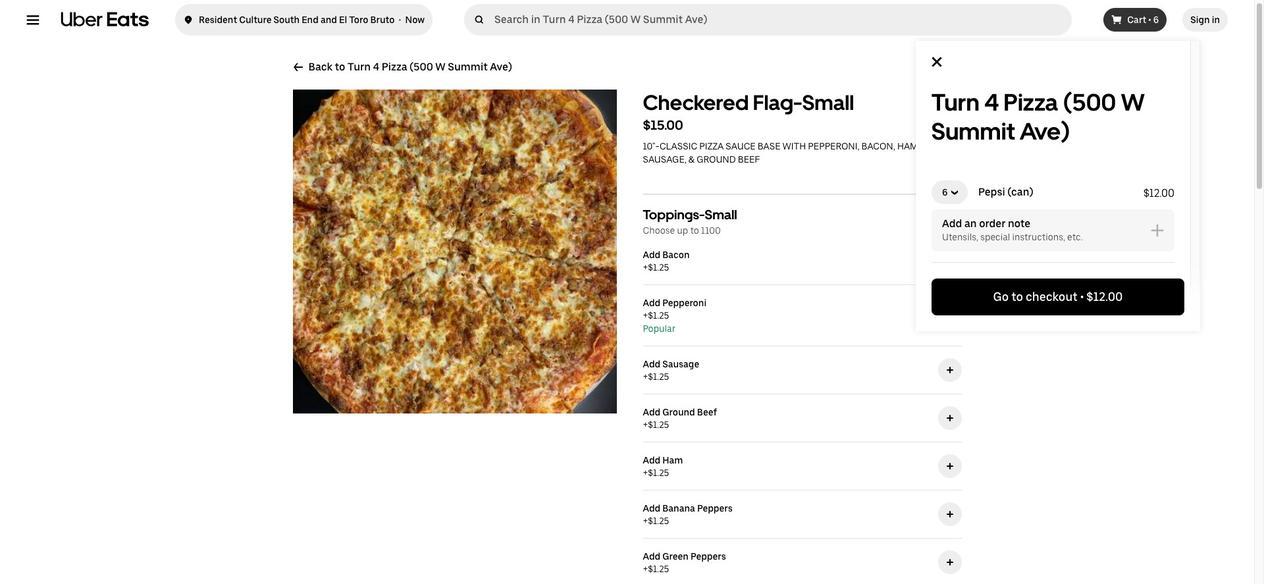Task type: vqa. For each thing, say whether or not it's contained in the screenshot.
Next icon to the top
no



Task type: describe. For each thing, give the bounding box(es) containing it.
1 horizontal spatial •
[[1081, 290, 1084, 304]]

resident culture south end and el toro bruto • now
[[199, 14, 425, 25]]

(500 inside back to turn 4 pizza (500 w summit ave) link
[[410, 61, 433, 73]]

add sausage + $1.25
[[643, 359, 700, 382]]

0 vertical spatial ave)
[[1121, 34, 1146, 47]]

plus image
[[1151, 224, 1164, 237]]

cart
[[1128, 14, 1147, 25]]

sausage,
[[643, 154, 687, 165]]

ground
[[697, 154, 736, 165]]

etc.
[[1068, 232, 1083, 242]]

popular
[[643, 323, 676, 334]]

2 vertical spatial turn
[[932, 88, 980, 117]]

2 vertical spatial summit
[[932, 117, 1015, 146]]

add green peppers + $1.25
[[643, 551, 726, 574]]

toppings-small choose up to 1100
[[643, 207, 737, 236]]

sausage
[[663, 359, 700, 369]]

uber eats home image
[[61, 12, 149, 28]]

cart • 6
[[1128, 14, 1159, 25]]

$1.25 inside add ham + $1.25
[[648, 468, 669, 478]]

0 vertical spatial w
[[1060, 34, 1071, 47]]

2 horizontal spatial •
[[1149, 14, 1152, 25]]

pepperoni
[[663, 298, 707, 308]]

1 horizontal spatial (500
[[1031, 34, 1057, 47]]

special
[[981, 232, 1011, 242]]

add for ground
[[643, 407, 661, 418]]

ham,
[[898, 141, 920, 151]]

to for back
[[335, 61, 345, 73]]

an
[[965, 217, 977, 230]]

subtotal element
[[1087, 289, 1123, 305]]

peppers for add green peppers
[[691, 551, 726, 562]]

$1.25 inside 'add green peppers + $1.25'
[[648, 564, 669, 574]]

$1.25 inside add bacon + $1.25
[[648, 262, 669, 273]]

2 horizontal spatial w
[[1121, 88, 1145, 117]]

toppings-
[[643, 207, 705, 223]]

go
[[994, 290, 1009, 304]]

green
[[663, 551, 689, 562]]

in
[[1212, 14, 1220, 25]]

10"-classic pizza sauce base with pepperoni, bacon, ham, sausage, & ground beef
[[643, 141, 920, 165]]

0 vertical spatial 4
[[989, 34, 997, 47]]

instructions,
[[1013, 232, 1066, 242]]

1 vertical spatial 4
[[373, 61, 380, 73]]

1100
[[701, 225, 721, 236]]

add banana peppers + $1.25
[[643, 503, 733, 526]]

0 vertical spatial turn 4 pizza (500 w summit ave)
[[961, 34, 1146, 47]]

choose
[[643, 225, 675, 236]]

sign in
[[1191, 14, 1220, 25]]

sign in link
[[1183, 8, 1228, 32]]

base
[[758, 141, 781, 151]]

$1.25 inside add ground beef + $1.25
[[648, 420, 669, 430]]

go to checkout • $12.00
[[994, 290, 1123, 304]]

sauce
[[726, 141, 756, 151]]

add pepperoni + $1.25 popular
[[643, 298, 707, 334]]

1 vertical spatial turn
[[348, 61, 371, 73]]

pepsi
[[979, 186, 1005, 198]]

pepperoni,
[[808, 141, 860, 151]]

add for an
[[942, 217, 962, 230]]

0 vertical spatial pizza
[[999, 34, 1028, 47]]

add for bacon
[[643, 250, 661, 260]]

add for pepperoni
[[643, 298, 661, 308]]

beef
[[738, 154, 760, 165]]

+ inside add ground beef + $1.25
[[643, 420, 648, 430]]

culture
[[239, 14, 272, 25]]

classic
[[660, 141, 698, 151]]

add for ham
[[643, 455, 661, 466]]

flag-
[[753, 90, 803, 115]]

banana
[[663, 503, 695, 514]]

bacon
[[663, 250, 690, 260]]

0 horizontal spatial w
[[436, 61, 446, 73]]

note
[[1008, 217, 1031, 230]]

deliver to image
[[183, 12, 194, 28]]

south
[[274, 14, 300, 25]]

small inside the toppings-small choose up to 1100
[[705, 207, 737, 223]]



Task type: locate. For each thing, give the bounding box(es) containing it.
5 $1.25 from the top
[[648, 468, 669, 478]]

0 horizontal spatial to
[[335, 61, 345, 73]]

4
[[989, 34, 997, 47], [373, 61, 380, 73], [985, 88, 999, 117]]

+ inside add bacon + $1.25
[[643, 262, 648, 273]]

1 vertical spatial (500
[[410, 61, 433, 73]]

add ground beef + $1.25
[[643, 407, 717, 430]]

sign
[[1191, 14, 1210, 25]]

add left ham
[[643, 455, 661, 466]]

small up pepperoni,
[[803, 90, 854, 115]]

1 vertical spatial w
[[436, 61, 446, 73]]

&
[[689, 154, 695, 165]]

to right back
[[335, 61, 345, 73]]

1 $1.25 from the top
[[648, 262, 669, 273]]

with
[[783, 141, 806, 151]]

1 horizontal spatial to
[[690, 225, 699, 236]]

add left bacon
[[643, 250, 661, 260]]

10"-
[[643, 141, 660, 151]]

pizza
[[700, 141, 724, 151]]

4 + from the top
[[643, 420, 648, 430]]

now
[[405, 14, 425, 25]]

2 vertical spatial w
[[1121, 88, 1145, 117]]

and
[[321, 14, 337, 25]]

add inside add banana peppers + $1.25
[[643, 503, 661, 514]]

bruto
[[370, 14, 395, 25]]

2 $1.25 from the top
[[648, 310, 669, 321]]

0 vertical spatial to
[[335, 61, 345, 73]]

1 vertical spatial small
[[705, 207, 737, 223]]

peppers for add banana peppers
[[697, 503, 733, 514]]

peppers
[[697, 503, 733, 514], [691, 551, 726, 562]]

0 horizontal spatial $12.00
[[1087, 290, 1123, 304]]

to for go
[[1012, 290, 1023, 304]]

2 horizontal spatial (500
[[1063, 88, 1117, 117]]

$1.25 inside 'add pepperoni + $1.25 popular'
[[648, 310, 669, 321]]

add left green
[[643, 551, 661, 562]]

5 + from the top
[[643, 468, 648, 478]]

add up utensils,
[[942, 217, 962, 230]]

checkered
[[643, 90, 749, 115]]

2 vertical spatial to
[[1012, 290, 1023, 304]]

1 horizontal spatial ave)
[[1020, 117, 1071, 146]]

$12.00
[[1144, 187, 1175, 200], [1087, 290, 1123, 304]]

4 $1.25 from the top
[[648, 420, 669, 430]]

checkered flag-small $15.00
[[643, 90, 854, 133]]

back to turn 4 pizza (500 w summit ave) link
[[293, 61, 512, 74]]

6
[[1154, 14, 1159, 25]]

ave)
[[1121, 34, 1146, 47], [490, 61, 512, 73], [1020, 117, 1071, 146]]

up
[[677, 225, 688, 236]]

$1.25 down green
[[648, 564, 669, 574]]

+ inside add sausage + $1.25
[[643, 371, 648, 382]]

1 horizontal spatial w
[[1060, 34, 1071, 47]]

small inside checkered flag-small $15.00
[[803, 90, 854, 115]]

+
[[643, 262, 648, 273], [643, 310, 648, 321], [643, 371, 648, 382], [643, 420, 648, 430], [643, 468, 648, 478], [643, 516, 648, 526], [643, 564, 648, 574]]

w
[[1060, 34, 1071, 47], [436, 61, 446, 73], [1121, 88, 1145, 117]]

2 vertical spatial pizza
[[1004, 88, 1059, 117]]

pizza
[[999, 34, 1028, 47], [382, 61, 407, 73], [1004, 88, 1059, 117]]

beef
[[697, 407, 717, 418]]

0 horizontal spatial small
[[705, 207, 737, 223]]

+ inside 'add green peppers + $1.25'
[[643, 564, 648, 574]]

add left ground
[[643, 407, 661, 418]]

pepsi (can)
[[979, 186, 1034, 198]]

add for banana
[[643, 503, 661, 514]]

1 vertical spatial summit
[[448, 61, 488, 73]]

0 vertical spatial peppers
[[697, 503, 733, 514]]

$1.25 down sausage
[[648, 371, 669, 382]]

to
[[335, 61, 345, 73], [690, 225, 699, 236], [1012, 290, 1023, 304]]

toro
[[349, 14, 368, 25]]

1 vertical spatial to
[[690, 225, 699, 236]]

2 vertical spatial (500
[[1063, 88, 1117, 117]]

$1.25 down banana
[[648, 516, 669, 526]]

1 vertical spatial pizza
[[382, 61, 407, 73]]

order
[[979, 217, 1006, 230]]

peppers right banana
[[697, 503, 733, 514]]

back
[[309, 61, 333, 73]]

add inside add sausage + $1.25
[[643, 359, 661, 369]]

add inside 'add pepperoni + $1.25 popular'
[[643, 298, 661, 308]]

7 $1.25 from the top
[[648, 564, 669, 574]]

peppers right green
[[691, 551, 726, 562]]

0 vertical spatial small
[[803, 90, 854, 115]]

add ham + $1.25
[[643, 455, 683, 478]]

Search in Turn 4 Pizza (500 W Summit Ave) text field
[[495, 13, 1067, 26]]

0 horizontal spatial summit
[[448, 61, 488, 73]]

$1.25
[[648, 262, 669, 273], [648, 310, 669, 321], [648, 371, 669, 382], [648, 420, 669, 430], [648, 468, 669, 478], [648, 516, 669, 526], [648, 564, 669, 574]]

small up 1100
[[705, 207, 737, 223]]

(can)
[[1008, 186, 1034, 198]]

$1.25 down ground
[[648, 420, 669, 430]]

add left sausage
[[643, 359, 661, 369]]

• left subtotal "element"
[[1081, 290, 1084, 304]]

0 vertical spatial turn
[[961, 34, 987, 47]]

$1.25 inside add sausage + $1.25
[[648, 371, 669, 382]]

$1.25 down ham
[[648, 468, 669, 478]]

add inside add an order note utensils, special instructions, etc.
[[942, 217, 962, 230]]

1 vertical spatial $12.00
[[1087, 290, 1123, 304]]

turn
[[961, 34, 987, 47], [348, 61, 371, 73], [932, 88, 980, 117]]

1 vertical spatial turn 4 pizza (500 w summit ave)
[[932, 88, 1145, 146]]

1 horizontal spatial summit
[[932, 117, 1015, 146]]

$1.25 up popular
[[648, 310, 669, 321]]

$1.25 down bacon
[[648, 262, 669, 273]]

peppers inside add banana peppers + $1.25
[[697, 503, 733, 514]]

resident
[[199, 14, 237, 25]]

ground
[[663, 407, 695, 418]]

2 vertical spatial 4
[[985, 88, 999, 117]]

end
[[302, 14, 319, 25]]

(500
[[1031, 34, 1057, 47], [410, 61, 433, 73], [1063, 88, 1117, 117]]

add for green
[[643, 551, 661, 562]]

utensils,
[[942, 232, 979, 242]]

back to turn 4 pizza (500 w summit ave)
[[309, 61, 512, 73]]

1 vertical spatial ave)
[[490, 61, 512, 73]]

0 horizontal spatial ave)
[[490, 61, 512, 73]]

0 vertical spatial summit
[[1074, 34, 1118, 47]]

3 $1.25 from the top
[[648, 371, 669, 382]]

1 horizontal spatial $12.00
[[1144, 187, 1175, 200]]

add up popular
[[643, 298, 661, 308]]

add inside add ham + $1.25
[[643, 455, 661, 466]]

6 $1.25 from the top
[[648, 516, 669, 526]]

$15.00
[[643, 117, 683, 133]]

2 horizontal spatial summit
[[1074, 34, 1118, 47]]

add inside add ground beef + $1.25
[[643, 407, 661, 418]]

+ inside add banana peppers + $1.25
[[643, 516, 648, 526]]

to right "up"
[[690, 225, 699, 236]]

1 + from the top
[[643, 262, 648, 273]]

$12.00 up plus image
[[1144, 187, 1175, 200]]

2 horizontal spatial to
[[1012, 290, 1023, 304]]

ham
[[663, 455, 683, 466]]

to inside the toppings-small choose up to 1100
[[690, 225, 699, 236]]

0 vertical spatial $12.00
[[1144, 187, 1175, 200]]

0 vertical spatial (500
[[1031, 34, 1057, 47]]

$12.00 right checkout
[[1087, 290, 1123, 304]]

main navigation menu image
[[26, 13, 40, 26]]

2 horizontal spatial ave)
[[1121, 34, 1146, 47]]

add left banana
[[643, 503, 661, 514]]

0 horizontal spatial (500
[[410, 61, 433, 73]]

small
[[803, 90, 854, 115], [705, 207, 737, 223]]

el
[[339, 14, 347, 25]]

1 vertical spatial peppers
[[691, 551, 726, 562]]

checkout
[[1026, 290, 1078, 304]]

add inside 'add green peppers + $1.25'
[[643, 551, 661, 562]]

1 horizontal spatial small
[[803, 90, 854, 115]]

+ inside add ham + $1.25
[[643, 468, 648, 478]]

turn 4 pizza (500 w summit ave)
[[961, 34, 1146, 47], [932, 88, 1145, 146]]

summit
[[1074, 34, 1118, 47], [448, 61, 488, 73], [932, 117, 1015, 146]]

add an order note utensils, special instructions, etc.
[[942, 217, 1083, 242]]

add bacon + $1.25
[[643, 250, 690, 273]]

add for sausage
[[643, 359, 661, 369]]

add inside add bacon + $1.25
[[643, 250, 661, 260]]

•
[[399, 14, 401, 25], [1149, 14, 1152, 25], [1081, 290, 1084, 304]]

6 + from the top
[[643, 516, 648, 526]]

+ inside 'add pepperoni + $1.25 popular'
[[643, 310, 648, 321]]

add
[[942, 217, 962, 230], [643, 250, 661, 260], [643, 298, 661, 308], [643, 359, 661, 369], [643, 407, 661, 418], [643, 455, 661, 466], [643, 503, 661, 514], [643, 551, 661, 562]]

0 horizontal spatial •
[[399, 14, 401, 25]]

7 + from the top
[[643, 564, 648, 574]]

2 vertical spatial ave)
[[1020, 117, 1071, 146]]

3 + from the top
[[643, 371, 648, 382]]

2 + from the top
[[643, 310, 648, 321]]

bacon,
[[862, 141, 896, 151]]

$1.25 inside add banana peppers + $1.25
[[648, 516, 669, 526]]

• left the "now"
[[399, 14, 401, 25]]

to right go
[[1012, 290, 1023, 304]]

• left 6
[[1149, 14, 1152, 25]]

peppers inside 'add green peppers + $1.25'
[[691, 551, 726, 562]]



